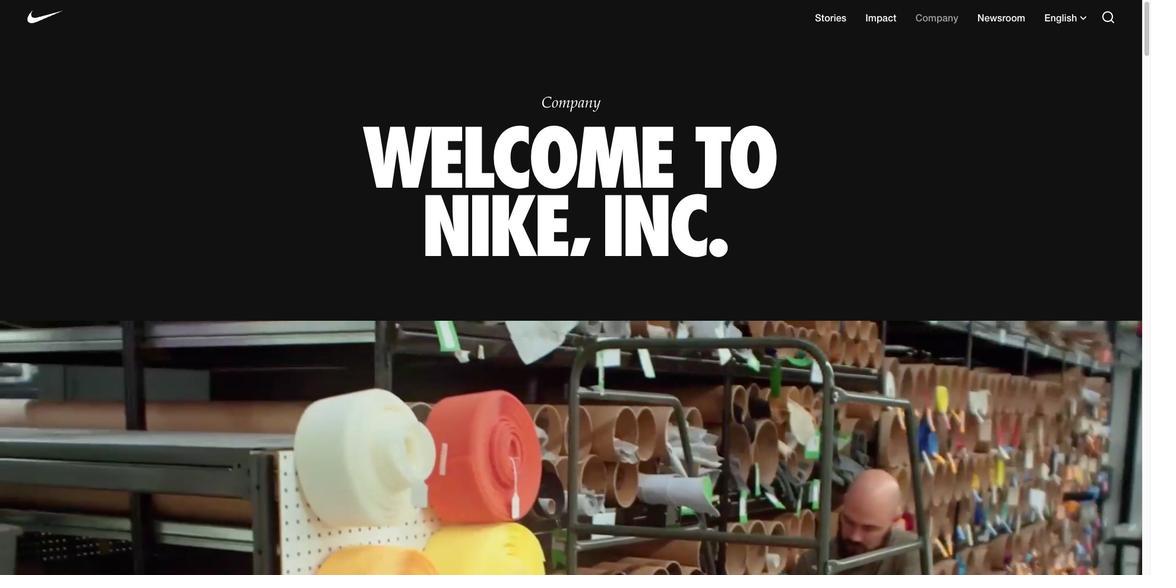 Task type: vqa. For each thing, say whether or not it's contained in the screenshot.
Consumer,
no



Task type: locate. For each thing, give the bounding box(es) containing it.
newsroom
[[978, 12, 1026, 23]]

stories link
[[815, 12, 847, 23]]

1 horizontal spatial company
[[916, 12, 959, 23]]

newsroom link
[[978, 12, 1026, 23]]

inc.
[[604, 175, 719, 278]]

nike, inc.
[[424, 175, 719, 278]]

welcome to
[[365, 107, 778, 210]]

company link
[[916, 12, 959, 23]]

nike,
[[424, 175, 579, 278]]

1 vertical spatial company
[[542, 95, 601, 112]]

0 vertical spatial company
[[916, 12, 959, 23]]

open search image
[[1101, 10, 1116, 24]]

company
[[916, 12, 959, 23], [542, 95, 601, 112]]

stories
[[815, 12, 847, 23]]



Task type: describe. For each thing, give the bounding box(es) containing it.
0 horizontal spatial company
[[542, 95, 601, 112]]

english
[[1045, 12, 1078, 23]]

welcome
[[365, 107, 675, 210]]

to
[[696, 107, 778, 210]]

impact link
[[866, 12, 897, 23]]

home image
[[27, 7, 63, 27]]

impact
[[866, 12, 897, 23]]

english button
[[1045, 12, 1087, 23]]



